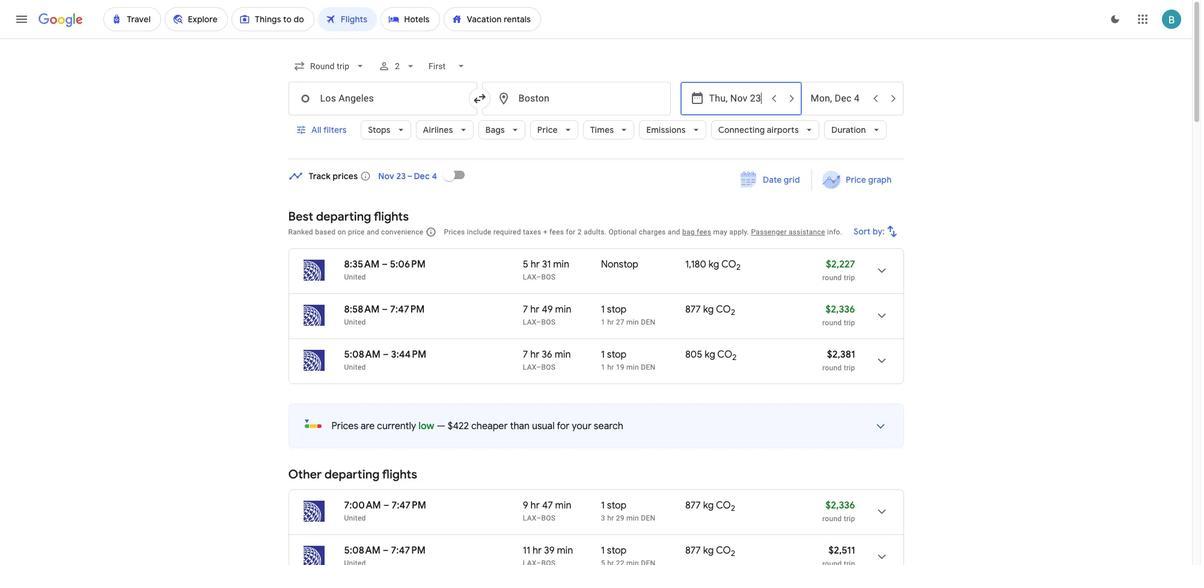 Task type: vqa. For each thing, say whether or not it's contained in the screenshot.
7:00 AM – 7:47 PM United
yes



Task type: describe. For each thing, give the bounding box(es) containing it.
track
[[309, 171, 331, 182]]

bos for 49
[[542, 318, 556, 327]]

united for 5:08 am
[[344, 363, 366, 372]]

1 fees from the left
[[550, 228, 564, 236]]

price for price graph
[[846, 174, 867, 185]]

1 stop flight. element for 11 hr 39 min
[[601, 545, 627, 559]]

– inside 9 hr 47 min lax – bos
[[537, 514, 542, 523]]

connecting airports button
[[711, 115, 820, 144]]

47
[[542, 500, 553, 512]]

grid
[[784, 174, 800, 185]]

other
[[288, 467, 322, 482]]

36
[[542, 349, 553, 361]]

required
[[493, 228, 521, 236]]

date grid button
[[732, 169, 810, 191]]

—
[[437, 420, 446, 432]]

– inside 5:08 am – 3:44 pm united
[[383, 349, 389, 361]]

layover (1 of 1) is a 1 hr 19 min layover at denver international airport in denver. element
[[601, 363, 679, 372]]

den for 7 hr 36 min
[[641, 363, 656, 372]]

1,180
[[685, 259, 707, 271]]

connecting airports
[[718, 124, 799, 135]]

877 kg co 2 for 877
[[685, 545, 735, 559]]

include
[[467, 228, 492, 236]]

stop for 1 stop 1 hr 19 min den
[[607, 349, 627, 361]]

layover (1 of 1) is a 1 hr 27 min layover at denver international airport in denver. element
[[601, 318, 679, 327]]

bag
[[682, 228, 695, 236]]

5
[[523, 259, 529, 271]]

bos for 47
[[542, 514, 556, 523]]

are
[[361, 420, 375, 432]]

805
[[685, 349, 703, 361]]

all filters
[[311, 124, 346, 135]]

loading results progress bar
[[0, 38, 1192, 41]]

1 stop 1 hr 27 min den
[[601, 304, 656, 327]]

$422
[[448, 420, 469, 432]]

united for 7:00 am
[[344, 514, 366, 523]]

min inside 9 hr 47 min lax – bos
[[555, 500, 572, 512]]

877 for 1,180
[[685, 304, 701, 316]]

lax for 5 hr 31 min
[[523, 273, 537, 281]]

5 hr 31 min lax – bos
[[523, 259, 570, 281]]

4
[[432, 171, 437, 182]]

min inside 1 stop 1 hr 19 min den
[[627, 363, 639, 372]]

31
[[542, 259, 551, 271]]

0 vertical spatial for
[[566, 228, 576, 236]]

stops
[[368, 124, 391, 135]]

Arrival time: 3:44 PM. text field
[[391, 349, 426, 361]]

price graph
[[846, 174, 892, 185]]

8:35 am
[[344, 259, 380, 271]]

7 for 7 hr 49 min
[[523, 304, 528, 316]]

27
[[616, 318, 625, 327]]

swap origin and destination. image
[[472, 91, 487, 106]]

Departure time: 8:58 AM. text field
[[344, 304, 380, 316]]

8:58 am – 7:47 pm united
[[344, 304, 425, 327]]

usual
[[532, 420, 555, 432]]

1 stop flight. element for 9 hr 47 min
[[601, 500, 627, 514]]

date grid
[[763, 174, 800, 185]]

round for 7 hr 49 min
[[823, 319, 842, 327]]

1 stop
[[601, 545, 627, 557]]

min inside 5 hr 31 min lax – bos
[[553, 259, 570, 271]]

graph
[[869, 174, 892, 185]]

877 kg co 2 for 1,180
[[685, 304, 735, 318]]

hr inside 1 stop 3 hr 29 min den
[[607, 514, 614, 523]]

main content containing best departing flights
[[288, 161, 904, 565]]

change appearance image
[[1101, 5, 1130, 34]]

2 button
[[373, 52, 421, 81]]

co for 7 hr 36 min
[[718, 349, 733, 361]]

2 inside popup button
[[395, 61, 400, 71]]

prices are currently low — $422 cheaper than usual for your search
[[332, 420, 624, 432]]

kg for 5 hr 31 min
[[709, 259, 719, 271]]

your
[[572, 420, 592, 432]]

duration
[[832, 124, 866, 135]]

departing for other
[[325, 467, 380, 482]]

cheaper
[[471, 420, 508, 432]]

currently
[[377, 420, 416, 432]]

3
[[601, 514, 605, 523]]

49
[[542, 304, 553, 316]]

convenience
[[381, 228, 424, 236]]

nonstop
[[601, 259, 639, 271]]

flight details. leaves los angeles international airport at 5:08 am on thursday, november 23 and arrives at boston logan international airport at 3:44 pm on thursday, november 23. image
[[867, 346, 896, 375]]

9
[[523, 500, 528, 512]]

3:44 pm
[[391, 349, 426, 361]]

round for 7 hr 36 min
[[823, 364, 842, 372]]

Departure time: 5:08 AM. text field
[[344, 349, 381, 361]]

Departure time: 5:08 AM. text field
[[344, 545, 381, 557]]

round for 9 hr 47 min
[[823, 515, 842, 523]]

assistance
[[789, 228, 825, 236]]

charges
[[639, 228, 666, 236]]

1,180 kg co 2
[[685, 259, 741, 273]]

connecting
[[718, 124, 765, 135]]

round for 5 hr 31 min
[[823, 274, 842, 282]]

1 for 1 stop
[[601, 545, 605, 557]]

flights for other departing flights
[[382, 467, 417, 482]]

total duration 5 hr 31 min. element
[[523, 259, 601, 272]]

trip for 9 hr 47 min
[[844, 515, 855, 523]]

den for 9 hr 47 min
[[641, 514, 656, 523]]

– right departure time: 5:08 am. text field
[[383, 545, 389, 557]]

leaves los angeles international airport at 5:08 am on thursday, november 23 and arrives at boston logan international airport at 7:47 pm on thursday, november 23. element
[[344, 545, 426, 557]]

$2,381
[[827, 349, 855, 361]]

co for 5 hr 31 min
[[722, 259, 737, 271]]

lax for 9 hr 47 min
[[523, 514, 537, 523]]

united for 8:35 am
[[344, 273, 366, 281]]

9 hr 47 min lax – bos
[[523, 500, 572, 523]]

learn more about ranking image
[[426, 227, 437, 238]]

5:06 pm
[[390, 259, 426, 271]]

$2,227
[[826, 259, 855, 271]]

leaves los angeles international airport at 8:58 am on thursday, november 23 and arrives at boston logan international airport at 7:47 pm on thursday, november 23. element
[[344, 304, 425, 316]]

find the best price region
[[288, 161, 904, 200]]

total duration 7 hr 49 min. element
[[523, 304, 601, 318]]

2 877 kg co 2 from the top
[[685, 500, 735, 514]]

min inside 1 stop 1 hr 27 min den
[[627, 318, 639, 327]]

than
[[510, 420, 530, 432]]

other departing flights
[[288, 467, 417, 482]]

arrival time: 7:47 pm. text field for 5:08 am
[[391, 545, 426, 557]]

– inside 8:58 am – 7:47 pm united
[[382, 304, 388, 316]]

co for 9 hr 47 min
[[716, 500, 731, 512]]

sort
[[854, 226, 871, 237]]

all filters button
[[288, 115, 356, 144]]

airlines
[[423, 124, 453, 135]]

bag fees button
[[682, 228, 712, 236]]

7 hr 36 min lax – bos
[[523, 349, 571, 372]]

nonstop flight. element
[[601, 259, 639, 272]]

7 hr 49 min lax – bos
[[523, 304, 572, 327]]

duration button
[[824, 115, 887, 144]]

stop for 1 stop 1 hr 27 min den
[[607, 304, 627, 316]]

5:08 am – 3:44 pm united
[[344, 349, 426, 372]]

39
[[544, 545, 555, 557]]

total duration 9 hr 47 min. element
[[523, 500, 601, 514]]

arrival time: 7:47 pm. text field for 7:00 am
[[392, 500, 426, 512]]

Departure time: 7:00 AM. text field
[[344, 500, 381, 512]]

flight details. leaves los angeles international airport at 8:58 am on thursday, november 23 and arrives at boston logan international airport at 7:47 pm on thursday, november 23. image
[[867, 301, 896, 330]]

hr inside 9 hr 47 min lax – bos
[[531, 500, 540, 512]]

prices for prices include required taxes + fees for 2 adults. optional charges and bag fees may apply. passenger assistance
[[444, 228, 465, 236]]

trip for 7 hr 36 min
[[844, 364, 855, 372]]

departing for best
[[316, 209, 371, 224]]

2 for 7 hr 49 min
[[731, 307, 735, 318]]

emissions
[[647, 124, 686, 135]]

805 kg co 2
[[685, 349, 737, 363]]



Task type: locate. For each thing, give the bounding box(es) containing it.
2 trip from the top
[[844, 319, 855, 327]]

1 877 from the top
[[685, 304, 701, 316]]

prices for prices are currently low — $422 cheaper than usual for your search
[[332, 420, 359, 432]]

bos inside 7 hr 49 min lax – bos
[[542, 318, 556, 327]]

– down total duration 5 hr 31 min. element
[[537, 273, 542, 281]]

1 $2,336 round trip from the top
[[823, 304, 855, 327]]

min right 31
[[553, 259, 570, 271]]

$2,336 round trip for 7 hr 49 min
[[823, 304, 855, 327]]

united down 5:08 am text field
[[344, 363, 366, 372]]

more details image
[[866, 412, 895, 441]]

kg inside 805 kg co 2
[[705, 349, 716, 361]]

1 left 27
[[601, 318, 605, 327]]

trip down '$2,381' text box
[[844, 364, 855, 372]]

search
[[594, 420, 624, 432]]

passenger assistance button
[[751, 228, 825, 236]]

2 vertical spatial 877 kg co 2
[[685, 545, 735, 559]]

sort by: button
[[849, 217, 904, 246]]

kg for 7 hr 49 min
[[703, 304, 714, 316]]

4 1 from the top
[[601, 363, 605, 372]]

1 vertical spatial 5:08 am
[[344, 545, 381, 557]]

0 horizontal spatial fees
[[550, 228, 564, 236]]

877 for 877
[[685, 545, 701, 557]]

1 round from the top
[[823, 274, 842, 282]]

1 stop flight. element up 19
[[601, 349, 627, 363]]

7:47 pm right 7:00 am
[[392, 500, 426, 512]]

2 bos from the top
[[542, 318, 556, 327]]

stops button
[[361, 115, 411, 144]]

1 vertical spatial 7:47 pm
[[392, 500, 426, 512]]

1 horizontal spatial fees
[[697, 228, 712, 236]]

2 united from the top
[[344, 318, 366, 327]]

bos
[[542, 273, 556, 281], [542, 318, 556, 327], [542, 363, 556, 372], [542, 514, 556, 523]]

3 877 kg co 2 from the top
[[685, 545, 735, 559]]

1 vertical spatial den
[[641, 363, 656, 372]]

taxes
[[523, 228, 541, 236]]

2336 US dollars text field
[[826, 500, 855, 512]]

0 vertical spatial 7:47 pm
[[390, 304, 425, 316]]

bos down 36
[[542, 363, 556, 372]]

– right 7:00 am
[[383, 500, 389, 512]]

flights up convenience
[[374, 209, 409, 224]]

7 for 7 hr 36 min
[[523, 349, 528, 361]]

price right the 'bags' popup button
[[538, 124, 558, 135]]

7:47 pm for 8:58 am – 7:47 pm united
[[390, 304, 425, 316]]

1 vertical spatial $2,336 round trip
[[823, 500, 855, 523]]

united for 8:58 am
[[344, 318, 366, 327]]

times button
[[583, 115, 635, 144]]

1 7 from the top
[[523, 304, 528, 316]]

0 vertical spatial 7
[[523, 304, 528, 316]]

2381 US dollars text field
[[827, 349, 855, 361]]

hr inside 1 stop 1 hr 27 min den
[[607, 318, 614, 327]]

main menu image
[[14, 12, 29, 26]]

stop
[[607, 304, 627, 316], [607, 349, 627, 361], [607, 500, 627, 512], [607, 545, 627, 557]]

$2,381 round trip
[[823, 349, 855, 372]]

None text field
[[288, 82, 477, 115], [482, 82, 671, 115], [288, 82, 477, 115], [482, 82, 671, 115]]

0 horizontal spatial and
[[367, 228, 379, 236]]

4 lax from the top
[[523, 514, 537, 523]]

flight details. leaves los angeles international airport at 7:00 am on thursday, november 23 and arrives at boston logan international airport at 7:47 pm on thursday, november 23. image
[[867, 497, 896, 526]]

hr inside total duration 11 hr 39 min. element
[[533, 545, 542, 557]]

2 7 from the top
[[523, 349, 528, 361]]

5:08 am inside 5:08 am – 3:44 pm united
[[344, 349, 381, 361]]

min
[[553, 259, 570, 271], [555, 304, 572, 316], [627, 318, 639, 327], [555, 349, 571, 361], [627, 363, 639, 372], [555, 500, 572, 512], [627, 514, 639, 523], [557, 545, 573, 557]]

1 bos from the top
[[542, 273, 556, 281]]

round
[[823, 274, 842, 282], [823, 319, 842, 327], [823, 364, 842, 372], [823, 515, 842, 523]]

for left your
[[557, 420, 570, 432]]

hr left 19
[[607, 363, 614, 372]]

1 1 stop flight. element from the top
[[601, 304, 627, 318]]

lax for 7 hr 36 min
[[523, 363, 537, 372]]

$2,336 left flight details. leaves los angeles international airport at 7:00 am on thursday, november 23 and arrives at boston logan international airport at 7:47 pm on thursday, november 23. image
[[826, 500, 855, 512]]

based
[[315, 228, 336, 236]]

round down $2,336 text field
[[823, 515, 842, 523]]

2 1 stop flight. element from the top
[[601, 349, 627, 363]]

bos down the 47
[[542, 514, 556, 523]]

2 vertical spatial den
[[641, 514, 656, 523]]

4 bos from the top
[[542, 514, 556, 523]]

optional
[[609, 228, 637, 236]]

main content
[[288, 161, 904, 565]]

best
[[288, 209, 313, 224]]

trip down $2,336 text field
[[844, 515, 855, 523]]

2 for 11 hr 39 min
[[731, 549, 735, 559]]

stop up 19
[[607, 349, 627, 361]]

– inside 5 hr 31 min lax – bos
[[537, 273, 542, 281]]

adults.
[[584, 228, 607, 236]]

2 $2,336 round trip from the top
[[823, 500, 855, 523]]

hr left 36
[[530, 349, 540, 361]]

min right 36
[[555, 349, 571, 361]]

departing
[[316, 209, 371, 224], [325, 467, 380, 482]]

2 vertical spatial 877
[[685, 545, 701, 557]]

2511 US dollars text field
[[829, 545, 855, 557]]

7:47 pm down the 7:00 am – 7:47 pm united
[[391, 545, 426, 557]]

$2,336 round trip
[[823, 304, 855, 327], [823, 500, 855, 523]]

2 $2,336 from the top
[[826, 500, 855, 512]]

united inside 5:08 am – 3:44 pm united
[[344, 363, 366, 372]]

5:08 am for 5:08 am – 3:44 pm united
[[344, 349, 381, 361]]

lax down total duration 7 hr 49 min. 'element'
[[523, 318, 537, 327]]

8:35 am – 5:06 pm united
[[344, 259, 426, 281]]

stop down 29
[[607, 545, 627, 557]]

den for 7 hr 49 min
[[641, 318, 656, 327]]

min right 49
[[555, 304, 572, 316]]

1 for 1 stop 1 hr 27 min den
[[601, 304, 605, 316]]

prices
[[444, 228, 465, 236], [332, 420, 359, 432]]

2 1 from the top
[[601, 318, 605, 327]]

for
[[566, 228, 576, 236], [557, 420, 570, 432]]

1 for 1 stop 3 hr 29 min den
[[601, 500, 605, 512]]

bos inside 7 hr 36 min lax – bos
[[542, 363, 556, 372]]

1 stop flight. element for 7 hr 36 min
[[601, 349, 627, 363]]

1 horizontal spatial prices
[[444, 228, 465, 236]]

flights for best departing flights
[[374, 209, 409, 224]]

7 inside 7 hr 36 min lax – bos
[[523, 349, 528, 361]]

4 trip from the top
[[844, 515, 855, 523]]

hr inside 1 stop 1 hr 19 min den
[[607, 363, 614, 372]]

leaves los angeles international airport at 5:08 am on thursday, november 23 and arrives at boston logan international airport at 3:44 pm on thursday, november 23. element
[[344, 349, 426, 361]]

prices include required taxes + fees for 2 adults. optional charges and bag fees may apply. passenger assistance
[[444, 228, 825, 236]]

5:08 am down the departure time: 8:58 am. 'text box'
[[344, 349, 381, 361]]

3 trip from the top
[[844, 364, 855, 372]]

1 den from the top
[[641, 318, 656, 327]]

united down 7:00 am text field
[[344, 514, 366, 523]]

0 horizontal spatial price
[[538, 124, 558, 135]]

lax for 7 hr 49 min
[[523, 318, 537, 327]]

1 for 1 stop 1 hr 19 min den
[[601, 349, 605, 361]]

den inside 1 stop 3 hr 29 min den
[[641, 514, 656, 523]]

$2,336 round trip for 9 hr 47 min
[[823, 500, 855, 523]]

total duration 7 hr 36 min. element
[[523, 349, 601, 363]]

prices
[[333, 171, 358, 182]]

times
[[590, 124, 614, 135]]

co for 11 hr 39 min
[[716, 545, 731, 557]]

stop up 27
[[607, 304, 627, 316]]

airports
[[767, 124, 799, 135]]

1 1 from the top
[[601, 304, 605, 316]]

hr inside 7 hr 49 min lax – bos
[[530, 304, 540, 316]]

passenger
[[751, 228, 787, 236]]

prices right learn more about ranking icon at the top left of page
[[444, 228, 465, 236]]

2 lax from the top
[[523, 318, 537, 327]]

united inside 8:35 am – 5:06 pm united
[[344, 273, 366, 281]]

price for price
[[538, 124, 558, 135]]

layover (1 of 1) is a 3 hr 29 min layover at denver international airport in denver. element
[[601, 514, 679, 523]]

price
[[538, 124, 558, 135], [846, 174, 867, 185]]

hr right 9
[[531, 500, 540, 512]]

$2,227 round trip
[[823, 259, 855, 282]]

departing up 'on'
[[316, 209, 371, 224]]

1 stop flight. element
[[601, 304, 627, 318], [601, 349, 627, 363], [601, 500, 627, 514], [601, 545, 627, 559]]

Return text field
[[811, 82, 866, 115]]

2 inside the '1,180 kg co 2'
[[737, 262, 741, 273]]

kg
[[709, 259, 719, 271], [703, 304, 714, 316], [705, 349, 716, 361], [703, 500, 714, 512], [703, 545, 714, 557]]

learn more about tracked prices image
[[360, 171, 371, 182]]

877
[[685, 304, 701, 316], [685, 500, 701, 512], [685, 545, 701, 557]]

price
[[348, 228, 365, 236]]

trip
[[844, 274, 855, 282], [844, 319, 855, 327], [844, 364, 855, 372], [844, 515, 855, 523]]

trip down 2336 us dollars text box
[[844, 319, 855, 327]]

low
[[419, 420, 435, 432]]

for left adults.
[[566, 228, 576, 236]]

3 stop from the top
[[607, 500, 627, 512]]

stop up 29
[[607, 500, 627, 512]]

8:58 am
[[344, 304, 380, 316]]

price button
[[530, 115, 578, 144]]

– inside 8:35 am – 5:06 pm united
[[382, 259, 388, 271]]

united inside the 7:00 am – 7:47 pm united
[[344, 514, 366, 523]]

fees
[[550, 228, 564, 236], [697, 228, 712, 236]]

hr inside 7 hr 36 min lax – bos
[[530, 349, 540, 361]]

round down 2336 us dollars text box
[[823, 319, 842, 327]]

$2,336 for 9 hr 47 min
[[826, 500, 855, 512]]

0 vertical spatial $2,336
[[826, 304, 855, 316]]

all
[[311, 124, 321, 135]]

1 stop flight. element for 7 hr 49 min
[[601, 304, 627, 318]]

nov
[[378, 171, 394, 182]]

1 5:08 am from the top
[[344, 349, 381, 361]]

0 vertical spatial $2,336 round trip
[[823, 304, 855, 327]]

0 vertical spatial price
[[538, 124, 558, 135]]

2227 US dollars text field
[[826, 259, 855, 271]]

19
[[616, 363, 625, 372]]

3 lax from the top
[[523, 363, 537, 372]]

min right 27
[[627, 318, 639, 327]]

2 den from the top
[[641, 363, 656, 372]]

– right 8:35 am
[[382, 259, 388, 271]]

bos inside 9 hr 47 min lax – bos
[[542, 514, 556, 523]]

co inside the '1,180 kg co 2'
[[722, 259, 737, 271]]

– down "total duration 9 hr 47 min." element
[[537, 514, 542, 523]]

ranked
[[288, 228, 313, 236]]

airlines button
[[416, 115, 474, 144]]

3 877 from the top
[[685, 545, 701, 557]]

7 left 49
[[523, 304, 528, 316]]

price left graph
[[846, 174, 867, 185]]

lax inside 5 hr 31 min lax – bos
[[523, 273, 537, 281]]

3 united from the top
[[344, 363, 366, 372]]

1 stop 3 hr 29 min den
[[601, 500, 656, 523]]

filters
[[323, 124, 346, 135]]

1 and from the left
[[367, 228, 379, 236]]

Departure text field
[[709, 82, 765, 115]]

price graph button
[[815, 169, 902, 191]]

4 round from the top
[[823, 515, 842, 523]]

Arrival time: 5:06 PM. text field
[[390, 259, 426, 271]]

Arrival time: 7:47 PM. text field
[[392, 500, 426, 512], [391, 545, 426, 557]]

1 united from the top
[[344, 273, 366, 281]]

round down 2227 us dollars text field
[[823, 274, 842, 282]]

trip inside $2,227 round trip
[[844, 274, 855, 282]]

7 inside 7 hr 49 min lax – bos
[[523, 304, 528, 316]]

min right 19
[[627, 363, 639, 372]]

1 vertical spatial 877
[[685, 500, 701, 512]]

kg for 9 hr 47 min
[[703, 500, 714, 512]]

29
[[616, 514, 625, 523]]

4 1 stop flight. element from the top
[[601, 545, 627, 559]]

round down $2,381
[[823, 364, 842, 372]]

united down the departure time: 8:58 am. 'text box'
[[344, 318, 366, 327]]

0 vertical spatial den
[[641, 318, 656, 327]]

stop for 1 stop
[[607, 545, 627, 557]]

3 bos from the top
[[542, 363, 556, 372]]

lax inside 9 hr 47 min lax – bos
[[523, 514, 537, 523]]

min right "39"
[[557, 545, 573, 557]]

1 stop 1 hr 19 min den
[[601, 349, 656, 372]]

1 stop flight. element up 27
[[601, 304, 627, 318]]

1 horizontal spatial price
[[846, 174, 867, 185]]

5:08 am for 5:08 am – 7:47 pm
[[344, 545, 381, 557]]

flight details. leaves los angeles international airport at 8:35 am on thursday, november 23 and arrives at boston logan international airport at 5:06 pm on thursday, november 23. image
[[867, 256, 896, 285]]

1 vertical spatial arrival time: 7:47 pm. text field
[[391, 545, 426, 557]]

$2,511
[[829, 545, 855, 557]]

flights up leaves los angeles international airport at 7:00 am on thursday, november 23 and arrives at boston logan international airport at 7:47 pm on thursday, november 23. element
[[382, 467, 417, 482]]

round inside $2,227 round trip
[[823, 274, 842, 282]]

1 trip from the top
[[844, 274, 855, 282]]

7:47 pm for 7:00 am – 7:47 pm united
[[392, 500, 426, 512]]

kg inside the '1,180 kg co 2'
[[709, 259, 719, 271]]

1 inside 1 stop 3 hr 29 min den
[[601, 500, 605, 512]]

– left 3:44 pm
[[383, 349, 389, 361]]

2
[[395, 61, 400, 71], [578, 228, 582, 236], [737, 262, 741, 273], [731, 307, 735, 318], [733, 353, 737, 363], [731, 503, 735, 514], [731, 549, 735, 559]]

united inside 8:58 am – 7:47 pm united
[[344, 318, 366, 327]]

min right 29
[[627, 514, 639, 523]]

hr right 5
[[531, 259, 540, 271]]

None search field
[[288, 52, 904, 159]]

– inside 7 hr 49 min lax – bos
[[537, 318, 542, 327]]

stop for 1 stop 3 hr 29 min den
[[607, 500, 627, 512]]

lax inside 7 hr 49 min lax – bos
[[523, 318, 537, 327]]

trip inside the $2,381 round trip
[[844, 364, 855, 372]]

and right price
[[367, 228, 379, 236]]

lax inside 7 hr 36 min lax – bos
[[523, 363, 537, 372]]

2 5:08 am from the top
[[344, 545, 381, 557]]

hr right 3 at the bottom of page
[[607, 514, 614, 523]]

bos for 31
[[542, 273, 556, 281]]

may
[[714, 228, 728, 236]]

7:00 am – 7:47 pm united
[[344, 500, 426, 523]]

trip down 2227 us dollars text field
[[844, 274, 855, 282]]

stop inside 1 stop 1 hr 19 min den
[[607, 349, 627, 361]]

fees right bag
[[697, 228, 712, 236]]

$2,336 round trip up $2,511
[[823, 500, 855, 523]]

2 for 7 hr 36 min
[[733, 353, 737, 363]]

1 $2,336 from the top
[[826, 304, 855, 316]]

3 round from the top
[[823, 364, 842, 372]]

hr right "11"
[[533, 545, 542, 557]]

co for 7 hr 49 min
[[716, 304, 731, 316]]

price inside button
[[846, 174, 867, 185]]

bags
[[486, 124, 505, 135]]

and left bag
[[668, 228, 681, 236]]

None field
[[288, 55, 371, 77], [424, 55, 472, 77], [288, 55, 371, 77], [424, 55, 472, 77]]

7:47 pm inside the 7:00 am – 7:47 pm united
[[392, 500, 426, 512]]

7 left 36
[[523, 349, 528, 361]]

$2,336 down $2,227 round trip
[[826, 304, 855, 316]]

2 877 from the top
[[685, 500, 701, 512]]

0 vertical spatial departing
[[316, 209, 371, 224]]

– down total duration 7 hr 36 min. element
[[537, 363, 542, 372]]

bos inside 5 hr 31 min lax – bos
[[542, 273, 556, 281]]

arrival time: 7:47 pm. text field right 7:00 am
[[392, 500, 426, 512]]

prices left are
[[332, 420, 359, 432]]

bos down 31
[[542, 273, 556, 281]]

leaves los angeles international airport at 7:00 am on thursday, november 23 and arrives at boston logan international airport at 7:47 pm on thursday, november 23. element
[[344, 500, 426, 512]]

trip for 7 hr 49 min
[[844, 319, 855, 327]]

2 stop from the top
[[607, 349, 627, 361]]

total duration 11 hr 39 min. element
[[523, 545, 601, 559]]

den inside 1 stop 1 hr 19 min den
[[641, 363, 656, 372]]

bos for 36
[[542, 363, 556, 372]]

Departure time: 8:35 AM. text field
[[344, 259, 380, 271]]

2 for 9 hr 47 min
[[731, 503, 735, 514]]

1 stop flight. element up 29
[[601, 500, 627, 514]]

1 up 3 at the bottom of page
[[601, 500, 605, 512]]

1 vertical spatial 877 kg co 2
[[685, 500, 735, 514]]

7:47 pm for 5:08 am – 7:47 pm
[[391, 545, 426, 557]]

0 vertical spatial 877 kg co 2
[[685, 304, 735, 318]]

price inside popup button
[[538, 124, 558, 135]]

den right 27
[[641, 318, 656, 327]]

lax down 5
[[523, 273, 537, 281]]

0 vertical spatial 877
[[685, 304, 701, 316]]

hr left 27
[[607, 318, 614, 327]]

den right 29
[[641, 514, 656, 523]]

11 hr 39 min
[[523, 545, 573, 557]]

2 for 5 hr 31 min
[[737, 262, 741, 273]]

1 down 3 at the bottom of page
[[601, 545, 605, 557]]

0 vertical spatial prices
[[444, 228, 465, 236]]

min inside 1 stop 3 hr 29 min den
[[627, 514, 639, 523]]

– inside the 7:00 am – 7:47 pm united
[[383, 500, 389, 512]]

departing up 7:00 am
[[325, 467, 380, 482]]

3 1 stop flight. element from the top
[[601, 500, 627, 514]]

1 vertical spatial prices
[[332, 420, 359, 432]]

7:47 pm inside 8:58 am – 7:47 pm united
[[390, 304, 425, 316]]

1 vertical spatial departing
[[325, 467, 380, 482]]

+
[[543, 228, 548, 236]]

11
[[523, 545, 530, 557]]

– left arrival time: 7:47 pm. text box
[[382, 304, 388, 316]]

23 – dec
[[397, 171, 430, 182]]

– inside 7 hr 36 min lax – bos
[[537, 363, 542, 372]]

min right the 47
[[555, 500, 572, 512]]

3 1 from the top
[[601, 349, 605, 361]]

0 vertical spatial arrival time: 7:47 pm. text field
[[392, 500, 426, 512]]

hr inside 5 hr 31 min lax – bos
[[531, 259, 540, 271]]

2 inside 805 kg co 2
[[733, 353, 737, 363]]

1 horizontal spatial and
[[668, 228, 681, 236]]

1 up layover (1 of 1) is a 1 hr 19 min layover at denver international airport in denver. element
[[601, 349, 605, 361]]

6 1 from the top
[[601, 545, 605, 557]]

sort by:
[[854, 226, 885, 237]]

7:47 pm
[[390, 304, 425, 316], [392, 500, 426, 512], [391, 545, 426, 557]]

1 stop from the top
[[607, 304, 627, 316]]

stop inside 1 stop 3 hr 29 min den
[[607, 500, 627, 512]]

1
[[601, 304, 605, 316], [601, 318, 605, 327], [601, 349, 605, 361], [601, 363, 605, 372], [601, 500, 605, 512], [601, 545, 605, 557]]

kg for 11 hr 39 min
[[703, 545, 714, 557]]

1 vertical spatial 7
[[523, 349, 528, 361]]

track prices
[[309, 171, 358, 182]]

$2,336 for 7 hr 49 min
[[826, 304, 855, 316]]

4 united from the top
[[344, 514, 366, 523]]

1 up layover (1 of 1) is a 1 hr 27 min layover at denver international airport in denver. element
[[601, 304, 605, 316]]

2 round from the top
[[823, 319, 842, 327]]

apply.
[[730, 228, 749, 236]]

2 fees from the left
[[697, 228, 712, 236]]

ranked based on price and convenience
[[288, 228, 424, 236]]

1 vertical spatial price
[[846, 174, 867, 185]]

arrival time: 7:47 pm. text field down the 7:00 am – 7:47 pm united
[[391, 545, 426, 557]]

and
[[367, 228, 379, 236], [668, 228, 681, 236]]

by:
[[873, 226, 885, 237]]

Arrival time: 7:47 PM. text field
[[390, 304, 425, 316]]

0 horizontal spatial prices
[[332, 420, 359, 432]]

1 vertical spatial flights
[[382, 467, 417, 482]]

– down total duration 7 hr 49 min. 'element'
[[537, 318, 542, 327]]

none search field containing all filters
[[288, 52, 904, 159]]

date
[[763, 174, 782, 185]]

hr left 49
[[530, 304, 540, 316]]

bos down 49
[[542, 318, 556, 327]]

lax down total duration 7 hr 36 min. element
[[523, 363, 537, 372]]

–
[[382, 259, 388, 271], [537, 273, 542, 281], [382, 304, 388, 316], [537, 318, 542, 327], [383, 349, 389, 361], [537, 363, 542, 372], [383, 500, 389, 512], [537, 514, 542, 523], [383, 545, 389, 557]]

7:00 am
[[344, 500, 381, 512]]

united down departure time: 8:35 am. text field
[[344, 273, 366, 281]]

leaves los angeles international airport at 8:35 am on thursday, november 23 and arrives at boston logan international airport at 5:06 pm on thursday, november 23. element
[[344, 259, 426, 271]]

co inside 805 kg co 2
[[718, 349, 733, 361]]

kg for 7 hr 36 min
[[705, 349, 716, 361]]

co
[[722, 259, 737, 271], [716, 304, 731, 316], [718, 349, 733, 361], [716, 500, 731, 512], [716, 545, 731, 557]]

0 vertical spatial flights
[[374, 209, 409, 224]]

1 vertical spatial for
[[557, 420, 570, 432]]

den right 19
[[641, 363, 656, 372]]

2336 US dollars text field
[[826, 304, 855, 316]]

1 lax from the top
[[523, 273, 537, 281]]

1 left 19
[[601, 363, 605, 372]]

1 stop flight. element down 29
[[601, 545, 627, 559]]

5:08 am – 7:47 pm
[[344, 545, 426, 557]]

round inside the $2,381 round trip
[[823, 364, 842, 372]]

5:08 am down 7:00 am text field
[[344, 545, 381, 557]]

0 vertical spatial 5:08 am
[[344, 349, 381, 361]]

trip for 5 hr 31 min
[[844, 274, 855, 282]]

$2,336 round trip up $2,381
[[823, 304, 855, 327]]

nov 23 – dec 4
[[378, 171, 437, 182]]

4 stop from the top
[[607, 545, 627, 557]]

min inside 7 hr 49 min lax – bos
[[555, 304, 572, 316]]

1 877 kg co 2 from the top
[[685, 304, 735, 318]]

min inside 7 hr 36 min lax – bos
[[555, 349, 571, 361]]

flight details. leaves los angeles international airport at 5:08 am on thursday, november 23 and arrives at boston logan international airport at 7:47 pm on thursday, november 23. image
[[867, 542, 896, 565]]

5 1 from the top
[[601, 500, 605, 512]]

7:47 pm down 5:06 pm text field
[[390, 304, 425, 316]]

den inside 1 stop 1 hr 27 min den
[[641, 318, 656, 327]]

stop inside 1 stop 1 hr 27 min den
[[607, 304, 627, 316]]

1 vertical spatial $2,336
[[826, 500, 855, 512]]

on
[[338, 228, 346, 236]]

2 vertical spatial 7:47 pm
[[391, 545, 426, 557]]

3 den from the top
[[641, 514, 656, 523]]

lax down 9
[[523, 514, 537, 523]]

fees right +
[[550, 228, 564, 236]]

2 and from the left
[[668, 228, 681, 236]]



